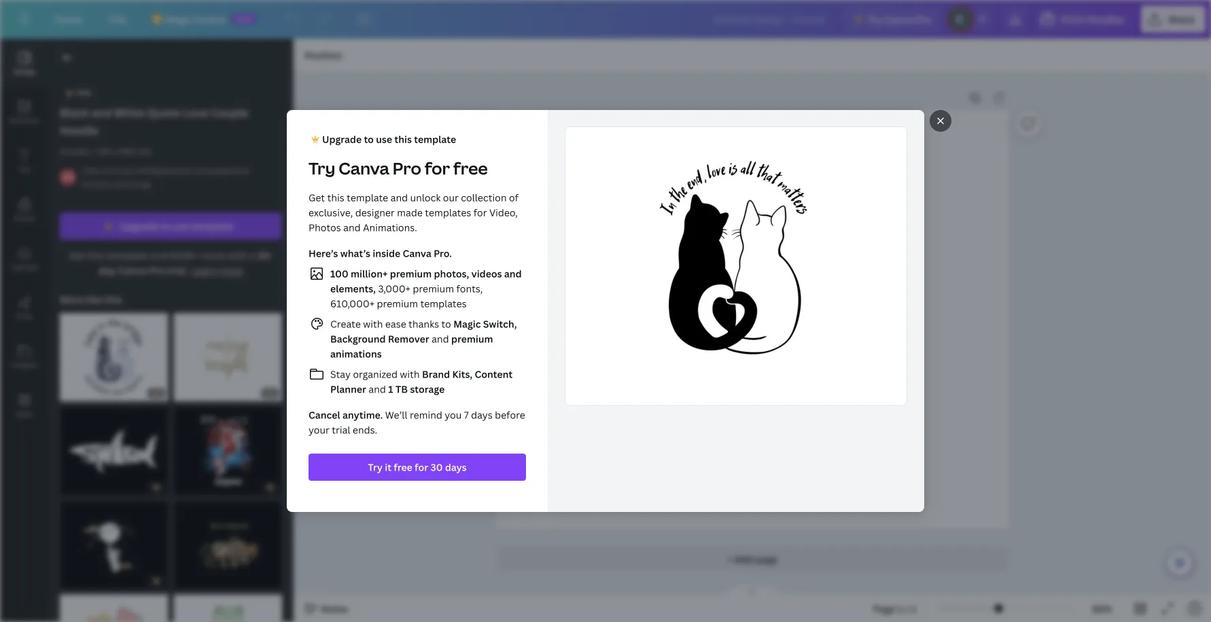 Task type: describe. For each thing, give the bounding box(es) containing it.
elements button
[[0, 88, 49, 137]]

x
[[113, 146, 117, 157]]

unlock
[[410, 191, 441, 204]]

page 1 / 1
[[874, 603, 917, 616]]

610,000+
[[330, 297, 375, 310]]

add
[[735, 553, 753, 566]]

brown cute sleeping animal funny hoodie image
[[174, 501, 282, 590]]

for inside get this template and unlock our collection of exclusive, designer made templates for video, photos and animations.
[[474, 206, 487, 219]]

elements
[[9, 116, 40, 125]]

изображения пользователя dreamy_drawings element
[[60, 169, 76, 186]]

quote
[[147, 105, 180, 120]]

green red cute kawaii frog hoodies image
[[174, 595, 282, 623]]

free inside button
[[394, 461, 413, 474]]

list containing 100 million+ premium photos, videos and elements,
[[309, 266, 526, 397]]

to for template
[[161, 220, 171, 233]]

switch
[[195, 13, 226, 25]]

upgrade for upgrade to use this template
[[322, 133, 362, 146]]

brand button
[[0, 186, 49, 235]]

create
[[330, 318, 361, 331]]

this inside get this template and unlock our collection of exclusive, designer made templates for video, photos and animations.
[[327, 191, 345, 204]]

cancel
[[309, 409, 340, 422]]

3,000+
[[378, 283, 411, 295]]

gray white love couple hoodie group
[[60, 313, 168, 402]]

view more by изображения пользователя dreamy_drawings
[[82, 165, 249, 190]]

stylish festive merry bright christmas hoodie group
[[174, 313, 282, 402]]

and down stay organized with
[[369, 383, 386, 396]]

here's what's inside canva pro.
[[309, 247, 452, 260]]

view
[[82, 165, 100, 176]]

ease
[[385, 318, 406, 331]]

template inside button
[[192, 220, 234, 233]]

side panel tab list
[[0, 39, 49, 430]]

100 million+ premium photos, videos and elements,
[[330, 268, 522, 295]]

premium animations
[[330, 333, 493, 361]]

elements,
[[330, 283, 376, 295]]

show pages image
[[720, 586, 785, 597]]

draw button
[[0, 284, 49, 333]]

exclusive,
[[309, 206, 353, 219]]

30-
[[257, 249, 273, 262]]

uploads
[[11, 262, 38, 272]]

text button
[[0, 137, 49, 186]]

1 vertical spatial more
[[201, 249, 225, 262]]

upgrade to use template button
[[60, 213, 282, 240]]

get this template and unlock our collection of exclusive, designer made templates for video, photos and animations.
[[309, 191, 519, 234]]

30- day canva pro trial
[[99, 249, 273, 277]]

a
[[250, 249, 255, 262]]

premium inside premium animations
[[452, 333, 493, 346]]

355 x 290 mm
[[97, 146, 152, 157]]

collection
[[461, 191, 507, 204]]

notes button
[[299, 598, 354, 620]]

draw
[[16, 311, 33, 321]]

million+
[[351, 268, 388, 280]]

and down thanks
[[430, 333, 452, 346]]

+ add page
[[727, 553, 778, 566]]

try for try canva pro for free
[[309, 157, 335, 180]]

pro for try canva pro
[[915, 13, 931, 25]]

like
[[86, 293, 102, 306]]

and 1 tb storage
[[366, 383, 445, 396]]

brand kits, content planner
[[330, 368, 513, 396]]

days inside button
[[445, 461, 467, 474]]

anytime.
[[343, 409, 383, 422]]

made
[[397, 206, 423, 219]]

templates inside 3,000+ premium fonts, 610,000+ premium templates
[[421, 297, 467, 310]]

premium down the 3,000+
[[377, 297, 418, 310]]

create with ease thanks to
[[330, 318, 454, 331]]

magic switch
[[165, 13, 226, 25]]

more like this
[[60, 293, 122, 306]]

animations.
[[363, 221, 417, 234]]

30
[[431, 461, 443, 474]]

design
[[13, 67, 36, 76]]

projects button
[[0, 333, 49, 381]]

and inside black and white quote love couple hoodie
[[91, 105, 111, 120]]

projects
[[11, 360, 38, 370]]

100
[[330, 268, 349, 280]]

by
[[125, 165, 134, 176]]

inside
[[373, 247, 401, 260]]

and inside 100 million+ premium photos, videos and elements,
[[504, 268, 522, 280]]

template inside get this template and unlock our collection of exclusive, designer made templates for video, photos and animations.
[[347, 191, 388, 204]]

0 horizontal spatial with
[[228, 249, 247, 262]]

upgrade to use template
[[119, 220, 234, 233]]

our
[[443, 191, 459, 204]]

canva inside '30- day canva pro trial'
[[118, 264, 147, 277]]

page
[[756, 553, 778, 566]]

apps
[[16, 409, 33, 419]]

red japan koi fish hoodie image
[[174, 407, 282, 496]]

try it free for 30 days button
[[309, 454, 526, 481]]

hoodie inside black and white quote love couple hoodie
[[60, 123, 98, 138]]

dreamy_drawings
[[82, 178, 151, 190]]

apps button
[[0, 381, 49, 430]]

355
[[97, 146, 111, 157]]

stay organized with
[[330, 368, 422, 381]]

brown illustrated saturn hoodie image
[[60, 501, 168, 590]]

use for this
[[376, 133, 392, 146]]

main menu bar
[[0, 0, 1212, 39]]

and up the made
[[391, 191, 408, 204]]

black and white quote love couple hoodie image
[[565, 126, 908, 406]]

days inside we'll remind you 7 days before your trial ends.
[[471, 409, 493, 422]]

use for template
[[173, 220, 189, 233]]

brand for brand
[[14, 214, 34, 223]]

pro.
[[434, 247, 452, 260]]

7
[[464, 409, 469, 422]]

video,
[[490, 206, 518, 219]]

pro inside '30- day canva pro trial'
[[149, 264, 165, 277]]

view more by изображения пользователя dreamy_drawings button
[[82, 164, 282, 191]]

designer
[[355, 206, 395, 219]]

remover
[[388, 333, 430, 346]]

canva inside try canva pro button
[[884, 13, 913, 25]]



Task type: locate. For each thing, give the bounding box(es) containing it.
switch,
[[483, 318, 517, 331]]

stay
[[330, 368, 351, 381]]

0 horizontal spatial get
[[69, 249, 85, 262]]

upgrade up get this template and 610k+ more with a
[[119, 220, 159, 233]]

notes
[[321, 603, 348, 616]]

before
[[495, 409, 525, 422]]

get for get this template and unlock our collection of exclusive, designer made templates for video, photos and animations.
[[309, 191, 325, 204]]

this up try canva pro for free
[[395, 133, 412, 146]]

1 for /
[[898, 603, 903, 616]]

0 vertical spatial magic
[[165, 13, 193, 25]]

pro for try canva pro for free
[[393, 157, 422, 180]]

1 horizontal spatial get
[[309, 191, 325, 204]]

use up "610k+"
[[173, 220, 189, 233]]

trial down "610k+"
[[167, 264, 186, 277]]

couple
[[211, 105, 249, 120]]

try canva pro for free
[[309, 157, 488, 180]]

1 hoodie from the top
[[60, 123, 98, 138]]

background
[[330, 333, 386, 346]]

videos
[[472, 268, 502, 280]]

get up exclusive,
[[309, 191, 325, 204]]

1 vertical spatial hoodie
[[60, 146, 88, 157]]

tb
[[396, 383, 408, 396]]

free right it
[[394, 461, 413, 474]]

pro
[[915, 13, 931, 25], [393, 157, 422, 180], [149, 264, 165, 277]]

premium up the 3,000+
[[390, 268, 432, 280]]

2 horizontal spatial with
[[400, 368, 420, 381]]

for up unlock
[[425, 157, 450, 180]]

hoodie up the view
[[60, 146, 88, 157]]

0 vertical spatial try
[[868, 13, 882, 25]]

for for 30
[[415, 461, 428, 474]]

0 horizontal spatial upgrade
[[119, 220, 159, 233]]

0 horizontal spatial pro
[[149, 264, 165, 277]]

1
[[388, 383, 393, 396], [898, 603, 903, 616], [912, 603, 917, 616]]

for down 'collection'
[[474, 206, 487, 219]]

2 vertical spatial for
[[415, 461, 428, 474]]

0 horizontal spatial magic
[[165, 13, 193, 25]]

this up day
[[87, 249, 105, 262]]

1 horizontal spatial free
[[454, 157, 488, 180]]

and left "610k+"
[[151, 249, 168, 262]]

premium
[[390, 268, 432, 280], [413, 283, 454, 295], [377, 297, 418, 310], [452, 333, 493, 346]]

1 vertical spatial brand
[[422, 368, 450, 381]]

get for get this template and 610k+ more with a
[[69, 249, 85, 262]]

1 horizontal spatial 1
[[898, 603, 903, 616]]

canva assistant image
[[1172, 556, 1189, 572]]

more right learn
[[219, 264, 243, 277]]

Design title text field
[[703, 5, 839, 33]]

page
[[874, 603, 896, 616]]

1 vertical spatial pro
[[393, 157, 422, 180]]

magic inside main menu bar
[[165, 13, 193, 25]]

0 vertical spatial brand
[[14, 214, 34, 223]]

1 horizontal spatial try
[[368, 461, 383, 474]]

more up '. learn more'
[[201, 249, 225, 262]]

of
[[509, 191, 519, 204]]

изображения
[[136, 165, 192, 176]]

1 vertical spatial use
[[173, 220, 189, 233]]

mm
[[137, 146, 152, 157]]

magic for switch,
[[454, 318, 481, 331]]

to right thanks
[[442, 318, 451, 331]]

0 vertical spatial upgrade
[[322, 133, 362, 146]]

new
[[236, 14, 253, 23]]

0 horizontal spatial use
[[173, 220, 189, 233]]

free
[[454, 157, 488, 180], [394, 461, 413, 474]]

use up try canva pro for free
[[376, 133, 392, 146]]

2 horizontal spatial pro
[[915, 13, 931, 25]]

try inside button
[[868, 13, 882, 25]]

try canva pro button
[[844, 5, 942, 33]]

brand for brand kits, content planner
[[422, 368, 450, 381]]

0 horizontal spatial to
[[161, 220, 171, 233]]

to for this
[[364, 133, 374, 146]]

white
[[114, 105, 145, 120]]

1 vertical spatial templates
[[421, 297, 467, 310]]

and down exclusive,
[[343, 221, 361, 234]]

1 horizontal spatial brand
[[422, 368, 450, 381]]

learn
[[191, 264, 217, 277]]

templates
[[425, 206, 471, 219], [421, 297, 467, 310]]

0 vertical spatial hoodie
[[60, 123, 98, 138]]

planner
[[330, 383, 366, 396]]

black white minimalist shark hoodie image
[[60, 407, 168, 496]]

premium down photos,
[[413, 283, 454, 295]]

pro inside button
[[915, 13, 931, 25]]

magic switch, background remover
[[330, 318, 517, 346]]

cancel anytime.
[[309, 409, 383, 422]]

magic for switch
[[165, 13, 193, 25]]

0 vertical spatial use
[[376, 133, 392, 146]]

upgrade up try canva pro for free
[[322, 133, 362, 146]]

get inside get this template and unlock our collection of exclusive, designer made templates for video, photos and animations.
[[309, 191, 325, 204]]

290
[[119, 146, 135, 157]]

0 vertical spatial to
[[364, 133, 374, 146]]

0 vertical spatial get
[[309, 191, 325, 204]]

1 vertical spatial days
[[445, 461, 467, 474]]

0 horizontal spatial 1
[[388, 383, 393, 396]]

with left a
[[228, 249, 247, 262]]

0 vertical spatial with
[[228, 249, 247, 262]]

trial inside '30- day canva pro trial'
[[167, 264, 186, 277]]

0 vertical spatial for
[[425, 157, 450, 180]]

learn more link
[[191, 264, 243, 277]]

template up try canva pro for free
[[414, 133, 456, 146]]

and down pro
[[91, 105, 111, 120]]

for inside button
[[415, 461, 428, 474]]

kits,
[[453, 368, 473, 381]]

0 horizontal spatial free
[[394, 461, 413, 474]]

days right 30
[[445, 461, 467, 474]]

this right the "like" on the left of page
[[105, 293, 122, 306]]

trial down cancel anytime.
[[332, 424, 351, 437]]

3,000+ premium fonts, 610,000+ premium templates
[[330, 283, 483, 310]]

with up and 1 tb storage
[[400, 368, 420, 381]]

black white minimalist shark hoodie group
[[60, 407, 168, 496]]

what's
[[340, 247, 371, 260]]

2 vertical spatial to
[[442, 318, 451, 331]]

1 right /
[[912, 603, 917, 616]]

use inside button
[[173, 220, 189, 233]]

magic left the switch,
[[454, 318, 481, 331]]

0 vertical spatial days
[[471, 409, 493, 422]]

brand up uploads button at the left top of the page
[[14, 214, 34, 223]]

template up "610k+"
[[192, 220, 234, 233]]

1 horizontal spatial trial
[[332, 424, 351, 437]]

1 vertical spatial free
[[394, 461, 413, 474]]

love
[[183, 105, 208, 120]]

more inside view more by изображения пользователя dreamy_drawings
[[102, 165, 123, 176]]

list
[[309, 266, 526, 397]]

hoodie
[[60, 123, 98, 138], [60, 146, 88, 157]]

template up designer
[[347, 191, 388, 204]]

1 left /
[[898, 603, 903, 616]]

photos,
[[434, 268, 469, 280]]

2 vertical spatial pro
[[149, 264, 165, 277]]

animations
[[330, 348, 382, 361]]

610k+
[[170, 249, 199, 262]]

content
[[475, 368, 513, 381]]

0 vertical spatial free
[[454, 157, 488, 180]]

premium inside 100 million+ premium photos, videos and elements,
[[390, 268, 432, 280]]

fonts,
[[457, 283, 483, 295]]

with up the background
[[363, 318, 383, 331]]

0 vertical spatial trial
[[167, 264, 186, 277]]

brand inside brand kits, content planner
[[422, 368, 450, 381]]

premium down the switch,
[[452, 333, 493, 346]]

1 vertical spatial trial
[[332, 424, 351, 437]]

to
[[364, 133, 374, 146], [161, 220, 171, 233], [442, 318, 451, 331]]

1 left tb
[[388, 383, 393, 396]]

text
[[18, 165, 31, 174]]

. learn more
[[186, 264, 243, 277]]

2 horizontal spatial to
[[442, 318, 451, 331]]

magic inside magic switch, background remover
[[454, 318, 481, 331]]

this up exclusive,
[[327, 191, 345, 204]]

free up 'collection'
[[454, 157, 488, 180]]

try it free for 30 days
[[368, 461, 467, 474]]

2 vertical spatial with
[[400, 368, 420, 381]]

we'll
[[385, 409, 408, 422]]

brown illustrated saturn hoodie group
[[60, 501, 168, 590]]

0 vertical spatial pro
[[915, 13, 931, 25]]

1 vertical spatial to
[[161, 220, 171, 233]]

try inside button
[[368, 461, 383, 474]]

1 vertical spatial get
[[69, 249, 85, 262]]

home
[[54, 13, 82, 25]]

use
[[376, 133, 392, 146], [173, 220, 189, 233]]

2 horizontal spatial 1
[[912, 603, 917, 616]]

red japan koi fish hoodie group
[[174, 407, 282, 496]]

template up day
[[107, 249, 148, 262]]

more up dreamy_drawings
[[102, 165, 123, 176]]

try for try canva pro
[[868, 13, 882, 25]]

magic left switch
[[165, 13, 193, 25]]

to up get this template and 610k+ more with a
[[161, 220, 171, 233]]

1 horizontal spatial to
[[364, 133, 374, 146]]

remind
[[410, 409, 443, 422]]

1 horizontal spatial days
[[471, 409, 493, 422]]

0 horizontal spatial days
[[445, 461, 467, 474]]

you
[[445, 409, 462, 422]]

1 vertical spatial upgrade
[[119, 220, 159, 233]]

0 vertical spatial templates
[[425, 206, 471, 219]]

design button
[[0, 39, 49, 88]]

1 horizontal spatial use
[[376, 133, 392, 146]]

get this template and 610k+ more with a
[[69, 249, 257, 262]]

trial inside we'll remind you 7 days before your trial ends.
[[332, 424, 351, 437]]

and right 'videos'
[[504, 268, 522, 280]]

gray white love couple hoodie image
[[60, 313, 168, 402]]

+ add page button
[[496, 546, 1010, 573]]

1 vertical spatial magic
[[454, 318, 481, 331]]

0 horizontal spatial brand
[[14, 214, 34, 223]]

0 horizontal spatial trial
[[167, 264, 186, 277]]

templates up thanks
[[421, 297, 467, 310]]

0 vertical spatial more
[[102, 165, 123, 176]]

2 hoodie from the top
[[60, 146, 88, 157]]

1 horizontal spatial upgrade
[[322, 133, 362, 146]]

hoodie down black
[[60, 123, 98, 138]]

brand up "storage"
[[422, 368, 450, 381]]

here's
[[309, 247, 338, 260]]

2 vertical spatial try
[[368, 461, 383, 474]]

2 vertical spatial more
[[219, 264, 243, 277]]

canva
[[884, 13, 913, 25], [339, 157, 389, 180], [403, 247, 432, 260], [118, 264, 147, 277]]

templates inside get this template and unlock our collection of exclusive, designer made templates for video, photos and animations.
[[425, 206, 471, 219]]

upgrade inside button
[[119, 220, 159, 233]]

we'll remind you 7 days before your trial ends.
[[309, 409, 525, 437]]

.
[[186, 264, 189, 277]]

upgrade for upgrade to use template
[[119, 220, 159, 233]]

home link
[[44, 5, 93, 33]]

1 horizontal spatial with
[[363, 318, 383, 331]]

1 horizontal spatial pro
[[393, 157, 422, 180]]

upgrade to use this template
[[322, 133, 456, 146]]

try canva pro
[[868, 13, 931, 25]]

2 horizontal spatial try
[[868, 13, 882, 25]]

1 inside list
[[388, 383, 393, 396]]

1 for tb
[[388, 383, 393, 396]]

thanks
[[409, 318, 439, 331]]

it
[[385, 461, 392, 474]]

days right 7 on the bottom of the page
[[471, 409, 493, 422]]

to inside button
[[161, 220, 171, 233]]

/
[[905, 603, 909, 616]]

brand inside button
[[14, 214, 34, 223]]

for
[[425, 157, 450, 180], [474, 206, 487, 219], [415, 461, 428, 474]]

for for free
[[425, 157, 450, 180]]

black and white quote love couple hoodie
[[60, 105, 249, 138]]

1 vertical spatial for
[[474, 206, 487, 219]]

templates down our
[[425, 206, 471, 219]]

pro
[[76, 88, 92, 98]]

1 vertical spatial with
[[363, 318, 383, 331]]

изображения пользователя dreamy_drawings image
[[60, 169, 76, 186]]

1 horizontal spatial magic
[[454, 318, 481, 331]]

0 horizontal spatial try
[[309, 157, 335, 180]]

+
[[727, 553, 732, 566]]

organized
[[353, 368, 398, 381]]

try for try it free for 30 days
[[368, 461, 383, 474]]

to up try canva pro for free
[[364, 133, 374, 146]]

stylish festive merry bright christmas hoodie image
[[174, 313, 282, 402]]

storage
[[410, 383, 445, 396]]

for left 30
[[415, 461, 428, 474]]

upgrade
[[322, 133, 362, 146], [119, 220, 159, 233]]

more
[[60, 293, 84, 306]]

1 vertical spatial try
[[309, 157, 335, 180]]

day
[[99, 264, 116, 277]]

get up more
[[69, 249, 85, 262]]



Task type: vqa. For each thing, say whether or not it's contained in the screenshot.
search box at top right
no



